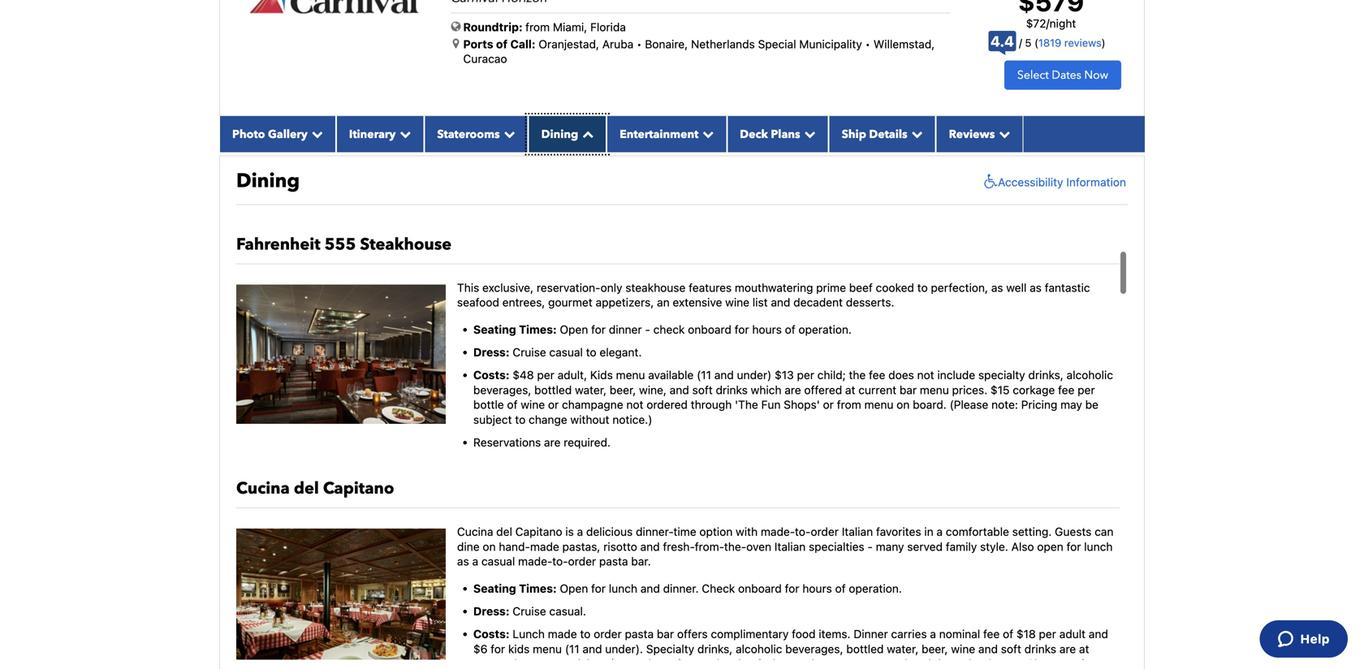 Task type: vqa. For each thing, say whether or not it's contained in the screenshot.


Task type: locate. For each thing, give the bounding box(es) containing it.
italian up specialties
[[842, 525, 873, 539]]

to- up specialties
[[795, 525, 811, 539]]

0 horizontal spatial ordered
[[647, 398, 688, 411]]

1 horizontal spatial to-
[[795, 525, 811, 539]]

costs: left $48
[[473, 368, 510, 382]]

current inside $48 per adult, kids menu available (11 and under) $13 per child; the fee does not include specialty drinks, alcoholic beverages, bottled water, beer, wine, and soft drinks which are offered at current bar menu prices. $15 corkage fee per bottle of wine or champagne not ordered through 'the fun shops' or from menu on board. (please note: pricing may be subject to change without notice.)
[[859, 383, 897, 397]]

made- up oven
[[761, 525, 795, 539]]

0 vertical spatial ordered
[[647, 398, 688, 411]]

drinks inside $48 per adult, kids menu available (11 and under) $13 per child; the fee does not include specialty drinks, alcoholic beverages, bottled water, beer, wine, and soft drinks which are offered at current bar menu prices. $15 corkage fee per bottle of wine or champagne not ordered through 'the fun shops' or from menu on board. (please note: pricing may be subject to change without notice.)
[[716, 383, 748, 397]]

for left dinner
[[591, 323, 606, 336]]

1 horizontal spatial $15
[[991, 383, 1010, 397]]

1 vertical spatial made
[[548, 627, 577, 641]]

dress: cruise casual.
[[473, 605, 586, 618]]

1 horizontal spatial shops'
[[1027, 657, 1063, 669]]

0 vertical spatial at
[[845, 383, 855, 397]]

open down gourmet
[[560, 323, 588, 336]]

dining down photo gallery
[[236, 168, 300, 194]]

1 vertical spatial -
[[868, 540, 873, 553]]

0 vertical spatial 'the
[[735, 398, 758, 411]]

ports
[[463, 37, 493, 51]]

2 seating from the top
[[473, 582, 516, 595]]

0 vertical spatial pasta
[[599, 555, 628, 568]]

chevron down image up wheelchair image
[[995, 128, 1010, 140]]

0 vertical spatial dress:
[[473, 346, 510, 359]]

through inside $48 per adult, kids menu available (11 and under) $13 per child; the fee does not include specialty drinks, alcoholic beverages, bottled water, beer, wine, and soft drinks which are offered at current bar menu prices. $15 corkage fee per bottle of wine or champagne not ordered through 'the fun shops' or from menu on board. (please note: pricing may be subject to change without notice.)
[[691, 398, 732, 411]]

fresh-
[[663, 540, 695, 553]]

(11 inside $48 per adult, kids menu available (11 and under) $13 per child; the fee does not include specialty drinks, alcoholic beverages, bottled water, beer, wine, and soft drinks which are offered at current bar menu prices. $15 corkage fee per bottle of wine or champagne not ordered through 'the fun shops' or from menu on board. (please note: pricing may be subject to change without notice.)
[[697, 368, 711, 382]]

5 chevron down image from the left
[[995, 128, 1010, 140]]

$15 down "under)."
[[609, 657, 628, 669]]

family
[[946, 540, 977, 553]]

drinks down 'under)'
[[716, 383, 748, 397]]

chevron down image
[[500, 128, 515, 140], [908, 128, 923, 140]]

features
[[689, 281, 732, 294]]

0 horizontal spatial italian
[[775, 540, 806, 553]]

soft inside $48 per adult, kids menu available (11 and under) $13 per child; the fee does not include specialty drinks, alcoholic beverages, bottled water, beer, wine, and soft drinks which are offered at current bar menu prices. $15 corkage fee per bottle of wine or champagne not ordered through 'the fun shops' or from menu on board. (please note: pricing may be subject to change without notice.)
[[692, 383, 713, 397]]

order down pastas,
[[568, 555, 596, 568]]

- left check
[[645, 323, 650, 336]]

of left $18
[[1003, 627, 1014, 641]]

0 horizontal spatial beverages,
[[473, 383, 531, 397]]

champagne down items.
[[805, 657, 867, 669]]

from
[[525, 20, 550, 34], [837, 398, 861, 411]]

1 horizontal spatial beverages,
[[785, 642, 843, 656]]

made down casual.
[[548, 627, 577, 641]]

1 vertical spatial bottled
[[846, 642, 884, 656]]

capitano
[[323, 478, 394, 500], [515, 525, 562, 539]]

seating down seafood
[[473, 323, 516, 336]]

for down guests
[[1067, 540, 1081, 553]]

available
[[648, 368, 694, 382]]

0 vertical spatial bottled
[[534, 383, 572, 397]]

1 vertical spatial cruise
[[513, 605, 546, 618]]

current down the the
[[859, 383, 897, 397]]

kids
[[590, 368, 613, 382]]

1 vertical spatial /
[[1019, 37, 1022, 49]]

italian right oven
[[775, 540, 806, 553]]

1 vertical spatial alcoholic
[[736, 642, 782, 656]]

1 vertical spatial beverages,
[[785, 642, 843, 656]]

accessibility information link
[[980, 174, 1126, 190]]

corkage inside $48 per adult, kids menu available (11 and under) $13 per child; the fee does not include specialty drinks, alcoholic beverages, bottled water, beer, wine, and soft drinks which are offered at current bar menu prices. $15 corkage fee per bottle of wine or champagne not ordered through 'the fun shops' or from menu on board. (please note: pricing may be subject to change without notice.)
[[1013, 383, 1055, 397]]

1 seating from the top
[[473, 323, 516, 336]]

ports of call:
[[463, 37, 536, 51]]

to- down pastas,
[[552, 555, 568, 568]]

1 horizontal spatial lunch
[[1084, 540, 1113, 553]]

corkage
[[1013, 383, 1055, 397], [631, 657, 674, 669]]

from down offered
[[837, 398, 861, 411]]

1 vertical spatial through
[[934, 657, 975, 669]]

1 vertical spatial seating
[[473, 582, 516, 595]]

0 horizontal spatial $15
[[609, 657, 628, 669]]

and down the mouthwatering
[[771, 296, 790, 309]]

1 horizontal spatial beer,
[[922, 642, 948, 656]]

dress: down seafood
[[473, 346, 510, 359]]

0 horizontal spatial casual
[[481, 555, 515, 568]]

dress: for capitano
[[473, 605, 510, 618]]

drinks, down offers
[[697, 642, 733, 656]]

entertainment
[[620, 127, 699, 142]]

from-
[[695, 540, 724, 553]]

made left pastas,
[[530, 540, 559, 553]]

1 vertical spatial on
[[483, 540, 496, 553]]

through down the available
[[691, 398, 732, 411]]

0 horizontal spatial corkage
[[631, 657, 674, 669]]

0 vertical spatial times:
[[519, 323, 557, 336]]

1 times: from the top
[[519, 323, 557, 336]]

0 vertical spatial beverages,
[[473, 383, 531, 397]]

beverages,
[[473, 383, 531, 397], [785, 642, 843, 656]]

2 horizontal spatial not
[[917, 368, 934, 382]]

and left 'under)'
[[714, 368, 734, 382]]

of down complimentary
[[751, 657, 761, 669]]

lunch
[[1084, 540, 1113, 553], [609, 582, 637, 595]]

and down dinner-
[[640, 540, 660, 553]]

extensive
[[673, 296, 722, 309]]

costs: up $6
[[473, 627, 510, 641]]

0 horizontal spatial soft
[[692, 383, 713, 397]]

/ inside the 4.4 / 5 ( 1819 reviews )
[[1019, 37, 1022, 49]]

2 dress: from the top
[[473, 605, 510, 618]]

1 horizontal spatial hours
[[803, 582, 832, 595]]

bottled down dinner
[[846, 642, 884, 656]]

times: up dress: cruise casual to elegant.
[[519, 323, 557, 336]]

fahrenheit 555 steakhouse
[[236, 233, 452, 256]]

1 vertical spatial shops'
[[1027, 657, 1063, 669]]

0 vertical spatial cucina
[[236, 478, 290, 500]]

operation. down many
[[849, 582, 902, 595]]

1 horizontal spatial alcoholic
[[1067, 368, 1113, 382]]

the
[[849, 368, 866, 382]]

deck plans button
[[727, 116, 829, 152]]

are down $13
[[785, 383, 801, 397]]

3 chevron down image from the left
[[699, 128, 714, 140]]

0 vertical spatial on
[[897, 398, 910, 411]]

1 horizontal spatial current
[[859, 383, 897, 397]]

0 horizontal spatial hours
[[752, 323, 782, 336]]

1 dress: from the top
[[473, 346, 510, 359]]

water, inside lunch made to order pasta bar offers complimentary food items. dinner carries a nominal fee of $18 per adult and $6 for kids menu (11 and under). specialty drinks, alcoholic beverages, bottled water, beer, wine and soft drinks are at current bar menu pricing; $15 corkage fee per bottle of wine or champagne not ordered through 'the fun shops' or fr
[[887, 642, 919, 656]]

reservation-
[[537, 281, 601, 294]]

served
[[907, 540, 943, 553]]

oven
[[746, 540, 771, 553]]

of
[[496, 37, 508, 51], [785, 323, 796, 336], [507, 398, 518, 411], [835, 582, 846, 595], [1003, 627, 1014, 641], [751, 657, 761, 669]]

0 vertical spatial casual
[[549, 346, 583, 359]]

0 vertical spatial fun
[[761, 398, 781, 411]]

1 horizontal spatial (11
[[697, 368, 711, 382]]

1 vertical spatial drinks,
[[697, 642, 733, 656]]

1 horizontal spatial dining
[[541, 127, 578, 142]]

early
[[741, 191, 767, 205]]

0 vertical spatial del
[[294, 478, 319, 500]]

of inside $48 per adult, kids menu available (11 and under) $13 per child; the fee does not include specialty drinks, alcoholic beverages, bottled water, beer, wine, and soft drinks which are offered at current bar menu prices. $15 corkage fee per bottle of wine or champagne not ordered through 'the fun shops' or from menu on board. (please note: pricing may be subject to change without notice.)
[[507, 398, 518, 411]]

0 vertical spatial are
[[785, 383, 801, 397]]

times:
[[519, 323, 557, 336], [519, 582, 557, 595]]

alcoholic up be
[[1067, 368, 1113, 382]]

1 vertical spatial cucina
[[457, 525, 493, 539]]

at
[[845, 383, 855, 397], [1079, 642, 1089, 656]]

on left board.
[[897, 398, 910, 411]]

cruise for cucina del capitano
[[513, 605, 546, 618]]

dinner-
[[636, 525, 674, 539]]

1 vertical spatial water,
[[887, 642, 919, 656]]

select          dates now
[[1017, 67, 1109, 83]]

$15
[[991, 383, 1010, 397], [609, 657, 628, 669]]

dates
[[1052, 67, 1082, 83]]

late,
[[784, 191, 806, 205]]

chevron down image inside the staterooms dropdown button
[[500, 128, 515, 140]]

2 • from the left
[[865, 37, 871, 51]]

/ for $72
[[1046, 17, 1050, 30]]

for inside cucina del capitano is a delicious dinner-time option with made-to-order italian favorites in a comfortable setting. guests can dine on hand-made pastas, risotto and fresh-from-the-oven italian specialties - many served family style. also open for lunch as a casual made-to-order pasta bar.
[[1067, 540, 1081, 553]]

1 vertical spatial capitano
[[515, 525, 562, 539]]

1 horizontal spatial •
[[865, 37, 871, 51]]

bottle up subject
[[473, 398, 504, 411]]

dinner. right late,
[[827, 191, 863, 205]]

made
[[530, 540, 559, 553], [548, 627, 577, 641]]

1 vertical spatial bottle
[[717, 657, 747, 669]]

reviews
[[949, 127, 995, 142]]

2 times: from the top
[[519, 582, 557, 595]]

casual down hand-
[[481, 555, 515, 568]]

which
[[751, 383, 782, 397]]

dining inside dining dropdown button
[[541, 127, 578, 142]]

1 vertical spatial hours
[[803, 582, 832, 595]]

are down change
[[544, 436, 561, 449]]

lunch down can
[[1084, 540, 1113, 553]]

1 vertical spatial bar
[[657, 627, 674, 641]]

on
[[897, 398, 910, 411], [483, 540, 496, 553]]

of up subject
[[507, 398, 518, 411]]

1 vertical spatial ordered
[[890, 657, 931, 669]]

chevron down image inside photo gallery dropdown button
[[308, 128, 323, 140]]

costs: for fahrenheit 555 steakhouse
[[473, 368, 510, 382]]

through
[[691, 398, 732, 411], [934, 657, 975, 669]]

1 vertical spatial del
[[496, 525, 512, 539]]

wine left 'list'
[[725, 296, 750, 309]]

select          dates now link
[[1004, 60, 1121, 90]]

0 horizontal spatial on
[[483, 540, 496, 553]]

a right carries
[[930, 627, 936, 641]]

bar down kids
[[514, 657, 532, 669]]

for right late,
[[809, 191, 824, 205]]

0 horizontal spatial (11
[[565, 642, 580, 656]]

0 horizontal spatial shops'
[[784, 398, 820, 411]]

or left late,
[[770, 191, 781, 205]]

drinks, inside lunch made to order pasta bar offers complimentary food items. dinner carries a nominal fee of $18 per adult and $6 for kids menu (11 and under). specialty drinks, alcoholic beverages, bottled water, beer, wine and soft drinks are at current bar menu pricing; $15 corkage fee per bottle of wine or champagne not ordered through 'the fun shops' or fr
[[697, 642, 733, 656]]

0 vertical spatial operation.
[[799, 323, 852, 336]]

bar up specialty
[[657, 627, 674, 641]]

are
[[785, 383, 801, 397], [544, 436, 561, 449], [1060, 642, 1076, 656]]

del inside cucina del capitano is a delicious dinner-time option with made-to-order italian favorites in a comfortable setting. guests can dine on hand-made pastas, risotto and fresh-from-the-oven italian specialties - many served family style. also open for lunch as a casual made-to-order pasta bar.
[[496, 525, 512, 539]]

1 vertical spatial lunch
[[609, 582, 637, 595]]

at inside lunch made to order pasta bar offers complimentary food items. dinner carries a nominal fee of $18 per adult and $6 for kids menu (11 and under). specialty drinks, alcoholic beverages, bottled water, beer, wine and soft drinks are at current bar menu pricing; $15 corkage fee per bottle of wine or champagne not ordered through 'the fun shops' or fr
[[1079, 642, 1089, 656]]

delicious
[[586, 525, 633, 539]]

on inside cucina del capitano is a delicious dinner-time option with made-to-order italian favorites in a comfortable setting. guests can dine on hand-made pastas, risotto and fresh-from-the-oven italian specialties - many served family style. also open for lunch as a casual made-to-order pasta bar.
[[483, 540, 496, 553]]

chevron down image for ship details
[[908, 128, 923, 140]]

per
[[537, 368, 555, 382], [797, 368, 814, 382], [1078, 383, 1095, 397], [1039, 627, 1056, 641], [696, 657, 714, 669]]

ordered inside lunch made to order pasta bar offers complimentary food items. dinner carries a nominal fee of $18 per adult and $6 for kids menu (11 and under). specialty drinks, alcoholic beverages, bottled water, beer, wine and soft drinks are at current bar menu pricing; $15 corkage fee per bottle of wine or champagne not ordered through 'the fun shops' or fr
[[890, 657, 931, 669]]

capitano inside cucina del capitano is a delicious dinner-time option with made-to-order italian favorites in a comfortable setting. guests can dine on hand-made pastas, risotto and fresh-from-the-oven italian specialties - many served family style. also open for lunch as a casual made-to-order pasta bar.
[[515, 525, 562, 539]]

to
[[917, 281, 928, 294], [586, 346, 597, 359], [515, 413, 526, 426], [580, 627, 591, 641]]

chevron down image left itinerary
[[308, 128, 323, 140]]

and down "nominal"
[[978, 642, 998, 656]]

oranjestad,
[[539, 37, 599, 51]]

with
[[736, 525, 758, 539]]

pasta inside cucina del capitano is a delicious dinner-time option with made-to-order italian favorites in a comfortable setting. guests can dine on hand-made pastas, risotto and fresh-from-the-oven italian specialties - many served family style. also open for lunch as a casual made-to-order pasta bar.
[[599, 555, 628, 568]]

favorites
[[876, 525, 921, 539]]

fee right "nominal"
[[983, 627, 1000, 641]]

order up "under)."
[[594, 627, 622, 641]]

open for cucina del capitano
[[560, 582, 588, 595]]

1 vertical spatial $15
[[609, 657, 628, 669]]

soft down the available
[[692, 383, 713, 397]]

1 cruise from the top
[[513, 346, 546, 359]]

1 chevron down image from the left
[[500, 128, 515, 140]]

at down the the
[[845, 383, 855, 397]]

carnival cruise line image
[[248, 0, 423, 15]]

0 horizontal spatial onboard
[[688, 323, 732, 336]]

italian
[[842, 525, 873, 539], [775, 540, 806, 553]]

capitano for cucina del capitano
[[323, 478, 394, 500]]

1 horizontal spatial chevron down image
[[908, 128, 923, 140]]

beverages, inside lunch made to order pasta bar offers complimentary food items. dinner carries a nominal fee of $18 per adult and $6 for kids menu (11 and under). specialty drinks, alcoholic beverages, bottled water, beer, wine and soft drinks are at current bar menu pricing; $15 corkage fee per bottle of wine or champagne not ordered through 'the fun shops' or fr
[[785, 642, 843, 656]]

pasta up "under)."
[[625, 627, 654, 641]]

0 vertical spatial corkage
[[1013, 383, 1055, 397]]

bottled inside lunch made to order pasta bar offers complimentary food items. dinner carries a nominal fee of $18 per adult and $6 for kids menu (11 and under). specialty drinks, alcoholic beverages, bottled water, beer, wine and soft drinks are at current bar menu pricing; $15 corkage fee per bottle of wine or champagne not ordered through 'the fun shops' or fr
[[846, 642, 884, 656]]

2 cruise from the top
[[513, 605, 546, 618]]

2 costs: from the top
[[473, 627, 510, 641]]

dinner.
[[827, 191, 863, 205], [663, 582, 699, 595]]

0 vertical spatial through
[[691, 398, 732, 411]]

cucina for cucina del capitano
[[236, 478, 290, 500]]

champagne inside lunch made to order pasta bar offers complimentary food items. dinner carries a nominal fee of $18 per adult and $6 for kids menu (11 and under). specialty drinks, alcoholic beverages, bottled water, beer, wine and soft drinks are at current bar menu pricing; $15 corkage fee per bottle of wine or champagne not ordered through 'the fun shops' or fr
[[805, 657, 867, 669]]

'the down "nominal"
[[978, 657, 1002, 669]]

chevron down image inside reviews dropdown button
[[995, 128, 1010, 140]]

0 vertical spatial capitano
[[323, 478, 394, 500]]

itinerary
[[349, 127, 396, 142]]

champagne up the without at left
[[562, 398, 623, 411]]

drinks down $18
[[1025, 642, 1056, 656]]

and left lunch,
[[599, 191, 618, 205]]

1 horizontal spatial bar
[[657, 627, 674, 641]]

2 horizontal spatial bar
[[900, 383, 917, 397]]

lunch,
[[621, 191, 653, 205]]

gallery
[[268, 127, 308, 142]]

0 vertical spatial dining
[[541, 127, 578, 142]]

entrees,
[[502, 296, 545, 309]]

1 horizontal spatial from
[[837, 398, 861, 411]]

0 vertical spatial drinks,
[[1028, 368, 1064, 382]]

corkage up pricing
[[1013, 383, 1055, 397]]

beer,
[[610, 383, 636, 397], [922, 642, 948, 656]]

cruise up $48
[[513, 346, 546, 359]]

carries
[[891, 627, 927, 641]]

details
[[869, 127, 908, 142]]

2 chevron down image from the left
[[396, 128, 411, 140]]

)
[[1102, 37, 1106, 49]]

1 vertical spatial corkage
[[631, 657, 674, 669]]

ordered inside $48 per adult, kids menu available (11 and under) $13 per child; the fee does not include specialty drinks, alcoholic beverages, bottled water, beer, wine, and soft drinks which are offered at current bar menu prices. $15 corkage fee per bottle of wine or champagne not ordered through 'the fun shops' or from menu on board. (please note: pricing may be subject to change without notice.)
[[647, 398, 688, 411]]

0 horizontal spatial capitano
[[323, 478, 394, 500]]

seating up dress: cruise casual.
[[473, 582, 516, 595]]

seafood
[[457, 296, 499, 309]]

• left the willemstad,
[[865, 37, 871, 51]]

required.
[[564, 436, 611, 449]]

chevron down image left ship
[[800, 128, 816, 140]]

chevron down image for staterooms
[[500, 128, 515, 140]]

wine,
[[639, 383, 667, 397]]

shops' down $18
[[1027, 657, 1063, 669]]

fantastic
[[1045, 281, 1090, 294]]

beer, inside $48 per adult, kids menu available (11 and under) $13 per child; the fee does not include specialty drinks, alcoholic beverages, bottled water, beer, wine, and soft drinks which are offered at current bar menu prices. $15 corkage fee per bottle of wine or champagne not ordered through 'the fun shops' or from menu on board. (please note: pricing may be subject to change without notice.)
[[610, 383, 636, 397]]

0 vertical spatial seating
[[473, 323, 516, 336]]

onboard right check
[[738, 582, 782, 595]]

$15 inside lunch made to order pasta bar offers complimentary food items. dinner carries a nominal fee of $18 per adult and $6 for kids menu (11 and under). specialty drinks, alcoholic beverages, bottled water, beer, wine and soft drinks are at current bar menu pricing; $15 corkage fee per bottle of wine or champagne not ordered through 'the fun shops' or fr
[[609, 657, 628, 669]]

beverages, down food
[[785, 642, 843, 656]]

1 costs: from the top
[[473, 368, 510, 382]]

1 horizontal spatial are
[[785, 383, 801, 397]]

accessibility information
[[998, 175, 1126, 189]]

0 horizontal spatial bottle
[[473, 398, 504, 411]]

dining up breakfast
[[541, 127, 578, 142]]

open up casual.
[[560, 582, 588, 595]]

cucina for cucina del capitano is a delicious dinner-time option with made-to-order italian favorites in a comfortable setting. guests can dine on hand-made pastas, risotto and fresh-from-the-oven italian specialties - many served family style. also open for lunch as a casual made-to-order pasta bar.
[[457, 525, 493, 539]]

fun down which at the right bottom of the page
[[761, 398, 781, 411]]

2 vertical spatial bar
[[514, 657, 532, 669]]

chevron down image left reviews
[[908, 128, 923, 140]]

0 horizontal spatial through
[[691, 398, 732, 411]]

made-
[[761, 525, 795, 539], [518, 555, 552, 568]]

bottle inside lunch made to order pasta bar offers complimentary food items. dinner carries a nominal fee of $18 per adult and $6 for kids menu (11 and under). specialty drinks, alcoholic beverages, bottled water, beer, wine and soft drinks are at current bar menu pricing; $15 corkage fee per bottle of wine or champagne not ordered through 'the fun shops' or fr
[[717, 657, 747, 669]]

0 vertical spatial champagne
[[562, 398, 623, 411]]

fun inside $48 per adult, kids menu available (11 and under) $13 per child; the fee does not include specialty drinks, alcoholic beverages, bottled water, beer, wine, and soft drinks which are offered at current bar menu prices. $15 corkage fee per bottle of wine or champagne not ordered through 'the fun shops' or from menu on board. (please note: pricing may be subject to change without notice.)
[[761, 398, 781, 411]]

chevron down image inside itinerary dropdown button
[[396, 128, 411, 140]]

per right $13
[[797, 368, 814, 382]]

pasta inside lunch made to order pasta bar offers complimentary food items. dinner carries a nominal fee of $18 per adult and $6 for kids menu (11 and under). specialty drinks, alcoholic beverages, bottled water, beer, wine and soft drinks are at current bar menu pricing; $15 corkage fee per bottle of wine or champagne not ordered through 'the fun shops' or fr
[[625, 627, 654, 641]]

0 vertical spatial drinks
[[716, 383, 748, 397]]

fun down $18
[[1005, 657, 1024, 669]]

note:
[[992, 398, 1018, 411]]

pasta down risotto at bottom left
[[599, 555, 628, 568]]

1 vertical spatial made-
[[518, 555, 552, 568]]

beer, down "nominal"
[[922, 642, 948, 656]]

1 horizontal spatial -
[[868, 540, 873, 553]]

as down the "dine"
[[457, 555, 469, 568]]

chevron down image inside deck plans 'dropdown button'
[[800, 128, 816, 140]]

0 vertical spatial -
[[645, 323, 650, 336]]

willemstad, curacao
[[463, 37, 935, 66]]

a inside lunch made to order pasta bar offers complimentary food items. dinner carries a nominal fee of $18 per adult and $6 for kids menu (11 and under). specialty drinks, alcoholic beverages, bottled water, beer, wine and soft drinks are at current bar menu pricing; $15 corkage fee per bottle of wine or champagne not ordered through 'the fun shops' or fr
[[930, 627, 936, 641]]

cruise for fahrenheit 555 steakhouse
[[513, 346, 546, 359]]

itinerary button
[[336, 116, 424, 152]]

made- down hand-
[[518, 555, 552, 568]]

/ up the 4.4 / 5 ( 1819 reviews )
[[1046, 17, 1050, 30]]

1 chevron down image from the left
[[308, 128, 323, 140]]

chevron up image
[[578, 128, 594, 140]]

chevron down image inside ship details dropdown button
[[908, 128, 923, 140]]

for right $6
[[491, 642, 505, 656]]

netherlands
[[691, 37, 755, 51]]

hours
[[752, 323, 782, 336], [803, 582, 832, 595]]

deck plans
[[740, 127, 800, 142]]

casual up the adult,
[[549, 346, 583, 359]]

from up call: on the left top of page
[[525, 20, 550, 34]]

as right well
[[1030, 281, 1042, 294]]

1819
[[1039, 37, 1062, 49]]

1 horizontal spatial bottle
[[717, 657, 747, 669]]

0 vertical spatial to-
[[795, 525, 811, 539]]

0 horizontal spatial dining
[[236, 168, 300, 194]]

list
[[753, 296, 768, 309]]

and inside the this exclusive, reservation-only steakhouse features mouthwatering prime beef cooked to perfection, as well as fantastic seafood entrees, gourmet appetizers, an extensive wine list and decadent desserts.
[[771, 296, 790, 309]]

times: up dress: cruise casual.
[[519, 582, 557, 595]]

not up notice.)
[[626, 398, 644, 411]]

bar down does
[[900, 383, 917, 397]]

chevron down image left dining dropdown button
[[500, 128, 515, 140]]

chevron down image for photo gallery
[[308, 128, 323, 140]]

alcoholic inside lunch made to order pasta bar offers complimentary food items. dinner carries a nominal fee of $18 per adult and $6 for kids menu (11 and under). specialty drinks, alcoholic beverages, bottled water, beer, wine and soft drinks are at current bar menu pricing; $15 corkage fee per bottle of wine or champagne not ordered through 'the fun shops' or fr
[[736, 642, 782, 656]]

made inside lunch made to order pasta bar offers complimentary food items. dinner carries a nominal fee of $18 per adult and $6 for kids menu (11 and under). specialty drinks, alcoholic beverages, bottled water, beer, wine and soft drinks are at current bar menu pricing; $15 corkage fee per bottle of wine or champagne not ordered through 'the fun shops' or fr
[[548, 627, 577, 641]]

0 vertical spatial soft
[[692, 383, 713, 397]]

can
[[1095, 525, 1114, 539]]

•
[[637, 37, 642, 51], [865, 37, 871, 51]]

wine inside $48 per adult, kids menu available (11 and under) $13 per child; the fee does not include specialty drinks, alcoholic beverages, bottled water, beer, wine, and soft drinks which are offered at current bar menu prices. $15 corkage fee per bottle of wine or champagne not ordered through 'the fun shops' or from menu on board. (please note: pricing may be subject to change without notice.)
[[521, 398, 545, 411]]

to inside lunch made to order pasta bar offers complimentary food items. dinner carries a nominal fee of $18 per adult and $6 for kids menu (11 and under). specialty drinks, alcoholic beverages, bottled water, beer, wine and soft drinks are at current bar menu pricing; $15 corkage fee per bottle of wine or champagne not ordered through 'the fun shops' or fr
[[580, 627, 591, 641]]

chevron down image
[[308, 128, 323, 140], [396, 128, 411, 140], [699, 128, 714, 140], [800, 128, 816, 140], [995, 128, 1010, 140]]

drinks, inside $48 per adult, kids menu available (11 and under) $13 per child; the fee does not include specialty drinks, alcoholic beverages, bottled water, beer, wine, and soft drinks which are offered at current bar menu prices. $15 corkage fee per bottle of wine or champagne not ordered through 'the fun shops' or from menu on board. (please note: pricing may be subject to change without notice.)
[[1028, 368, 1064, 382]]

to inside $48 per adult, kids menu available (11 and under) $13 per child; the fee does not include specialty drinks, alcoholic beverages, bottled water, beer, wine, and soft drinks which are offered at current bar menu prices. $15 corkage fee per bottle of wine or champagne not ordered through 'the fun shops' or from menu on board. (please note: pricing may be subject to change without notice.)
[[515, 413, 526, 426]]

1 vertical spatial drinks
[[1025, 642, 1056, 656]]

'the
[[735, 398, 758, 411], [978, 657, 1002, 669]]

2 chevron down image from the left
[[908, 128, 923, 140]]

4 chevron down image from the left
[[800, 128, 816, 140]]

beer, inside lunch made to order pasta bar offers complimentary food items. dinner carries a nominal fee of $18 per adult and $6 for kids menu (11 and under). specialty drinks, alcoholic beverages, bottled water, beer, wine and soft drinks are at current bar menu pricing; $15 corkage fee per bottle of wine or champagne not ordered through 'the fun shops' or fr
[[922, 642, 948, 656]]

for down pastas,
[[591, 582, 606, 595]]

entertainment button
[[607, 116, 727, 152]]

casual
[[549, 346, 583, 359], [481, 555, 515, 568]]

1 horizontal spatial dinner.
[[827, 191, 863, 205]]

0 vertical spatial open
[[473, 191, 502, 205]]

of down the this exclusive, reservation-only steakhouse features mouthwatering prime beef cooked to perfection, as well as fantastic seafood entrees, gourmet appetizers, an extensive wine list and decadent desserts.
[[785, 323, 796, 336]]

cucina inside cucina del capitano is a delicious dinner-time option with made-to-order italian favorites in a comfortable setting. guests can dine on hand-made pastas, risotto and fresh-from-the-oven italian specialties - many served family style. also open for lunch as a casual made-to-order pasta bar.
[[457, 525, 493, 539]]

(11
[[697, 368, 711, 382], [565, 642, 580, 656]]

cruise up lunch
[[513, 605, 546, 618]]

shops'
[[784, 398, 820, 411], [1027, 657, 1063, 669]]

chevron down image inside entertainment 'dropdown button'
[[699, 128, 714, 140]]

not right does
[[917, 368, 934, 382]]

costs: for cucina del capitano
[[473, 627, 510, 641]]

- left many
[[868, 540, 873, 553]]

0 vertical spatial lunch
[[1084, 540, 1113, 553]]

or up change
[[548, 398, 559, 411]]

0 horizontal spatial from
[[525, 20, 550, 34]]



Task type: describe. For each thing, give the bounding box(es) containing it.
0 vertical spatial made-
[[761, 525, 795, 539]]

bottle inside $48 per adult, kids menu available (11 and under) $13 per child; the fee does not include specialty drinks, alcoholic beverages, bottled water, beer, wine, and soft drinks which are offered at current bar menu prices. $15 corkage fee per bottle of wine or champagne not ordered through 'the fun shops' or from menu on board. (please note: pricing may be subject to change without notice.)
[[473, 398, 504, 411]]

may
[[1061, 398, 1082, 411]]

per down offers
[[696, 657, 714, 669]]

fee right the the
[[869, 368, 885, 382]]

(11 inside lunch made to order pasta bar offers complimentary food items. dinner carries a nominal fee of $18 per adult and $6 for kids menu (11 and under). specialty drinks, alcoholic beverages, bottled water, beer, wine and soft drinks are at current bar menu pricing; $15 corkage fee per bottle of wine or champagne not ordered through 'the fun shops' or fr
[[565, 642, 580, 656]]

lunch inside cucina del capitano is a delicious dinner-time option with made-to-order italian favorites in a comfortable setting. guests can dine on hand-made pastas, risotto and fresh-from-the-oven italian specialties - many served family style. also open for lunch as a casual made-to-order pasta bar.
[[1084, 540, 1113, 553]]

map marker image
[[453, 38, 459, 49]]

plans
[[771, 127, 800, 142]]

$13
[[775, 368, 794, 382]]

casual.
[[549, 605, 586, 618]]

time
[[674, 525, 696, 539]]

offered
[[804, 383, 842, 397]]

fun inside lunch made to order pasta bar offers complimentary food items. dinner carries a nominal fee of $18 per adult and $6 for kids menu (11 and under). specialty drinks, alcoholic beverages, bottled water, beer, wine and soft drinks are at current bar menu pricing; $15 corkage fee per bottle of wine or champagne not ordered through 'the fun shops' or fr
[[1005, 657, 1024, 669]]

pastas,
[[562, 540, 600, 553]]

adult
[[1059, 627, 1086, 641]]

globe image
[[451, 21, 461, 32]]

pricing;
[[567, 657, 606, 669]]

alcoholic inside $48 per adult, kids menu available (11 and under) $13 per child; the fee does not include specialty drinks, alcoholic beverages, bottled water, beer, wine, and soft drinks which are offered at current bar menu prices. $15 corkage fee per bottle of wine or champagne not ordered through 'the fun shops' or from menu on board. (please note: pricing may be subject to change without notice.)
[[1067, 368, 1113, 382]]

seating
[[505, 191, 543, 205]]

water, inside $48 per adult, kids menu available (11 and under) $13 per child; the fee does not include specialty drinks, alcoholic beverages, bottled water, beer, wine, and soft drinks which are offered at current bar menu prices. $15 corkage fee per bottle of wine or champagne not ordered through 'the fun shops' or from menu on board. (please note: pricing may be subject to change without notice.)
[[575, 383, 607, 397]]

0 vertical spatial hours
[[752, 323, 782, 336]]

this exclusive, reservation-only steakhouse features mouthwatering prime beef cooked to perfection, as well as fantastic seafood entrees, gourmet appetizers, an extensive wine list and decadent desserts.
[[457, 281, 1090, 309]]

without
[[570, 413, 609, 426]]

times: for capitano
[[519, 582, 557, 595]]

1 vertical spatial operation.
[[849, 582, 902, 595]]

municipality
[[799, 37, 862, 51]]

fahrenheit
[[236, 233, 320, 256]]

accessibility
[[998, 175, 1063, 189]]

beef
[[849, 281, 873, 294]]

of down roundtrip:
[[496, 37, 508, 51]]

wheelchair image
[[980, 174, 998, 190]]

champagne inside $48 per adult, kids menu available (11 and under) $13 per child; the fee does not include specialty drinks, alcoholic beverages, bottled water, beer, wine, and soft drinks which are offered at current bar menu prices. $15 corkage fee per bottle of wine or champagne not ordered through 'the fun shops' or from menu on board. (please note: pricing may be subject to change without notice.)
[[562, 398, 623, 411]]

appetizers,
[[596, 296, 654, 309]]

cucina del capitano is a delicious dinner-time option with made-to-order italian favorites in a comfortable setting. guests can dine on hand-made pastas, risotto and fresh-from-the-oven italian specialties - many served family style. also open for lunch as a casual made-to-order pasta bar.
[[457, 525, 1114, 568]]

offers
[[677, 627, 708, 641]]

special
[[758, 37, 796, 51]]

or down food
[[792, 657, 802, 669]]

fee down specialty
[[677, 657, 693, 669]]

staterooms button
[[424, 116, 528, 152]]

setting.
[[1012, 525, 1052, 539]]

change
[[529, 413, 567, 426]]

2 horizontal spatial as
[[1030, 281, 1042, 294]]

and up pricing;
[[583, 642, 602, 656]]

or down adult
[[1067, 657, 1077, 669]]

dining button
[[528, 116, 607, 152]]

under)
[[737, 368, 772, 382]]

aruba
[[602, 37, 634, 51]]

pricing
[[1021, 398, 1058, 411]]

and down the available
[[670, 383, 689, 397]]

on inside $48 per adult, kids menu available (11 and under) $13 per child; the fee does not include specialty drinks, alcoholic beverages, bottled water, beer, wine, and soft drinks which are offered at current bar menu prices. $15 corkage fee per bottle of wine or champagne not ordered through 'the fun shops' or from menu on board. (please note: pricing may be subject to change without notice.)
[[897, 398, 910, 411]]

soft inside lunch made to order pasta bar offers complimentary food items. dinner carries a nominal fee of $18 per adult and $6 for kids menu (11 and under). specialty drinks, alcoholic beverages, bottled water, beer, wine and soft drinks are at current bar menu pricing; $15 corkage fee per bottle of wine or champagne not ordered through 'the fun shops' or fr
[[1001, 642, 1021, 656]]

- inside cucina del capitano is a delicious dinner-time option with made-to-order italian favorites in a comfortable setting. guests can dine on hand-made pastas, risotto and fresh-from-the-oven italian specialties - many served family style. also open for lunch as a casual made-to-order pasta bar.
[[868, 540, 873, 553]]

corkage inside lunch made to order pasta bar offers complimentary food items. dinner carries a nominal fee of $18 per adult and $6 for kids menu (11 and under). specialty drinks, alcoholic beverages, bottled water, beer, wine and soft drinks are at current bar menu pricing; $15 corkage fee per bottle of wine or champagne not ordered through 'the fun shops' or fr
[[631, 657, 674, 669]]

$48 per adult, kids menu available (11 and under) $13 per child; the fee does not include specialty drinks, alcoholic beverages, bottled water, beer, wine, and soft drinks which are offered at current bar menu prices. $15 corkage fee per bottle of wine or champagne not ordered through 'the fun shops' or from menu on board. (please note: pricing may be subject to change without notice.)
[[473, 368, 1113, 426]]

select
[[1017, 67, 1049, 83]]

decadent
[[794, 296, 843, 309]]

1 • from the left
[[637, 37, 642, 51]]

0 horizontal spatial lunch
[[609, 582, 637, 595]]

shops' inside $48 per adult, kids menu available (11 and under) $13 per child; the fee does not include specialty drinks, alcoholic beverages, bottled water, beer, wine, and soft drinks which are offered at current bar menu prices. $15 corkage fee per bottle of wine or champagne not ordered through 'the fun shops' or from menu on board. (please note: pricing may be subject to change without notice.)
[[784, 398, 820, 411]]

desserts.
[[846, 296, 894, 309]]

fee up may
[[1058, 383, 1075, 397]]

dinner
[[854, 627, 888, 641]]

bottled inside $48 per adult, kids menu available (11 and under) $13 per child; the fee does not include specialty drinks, alcoholic beverages, bottled water, beer, wine, and soft drinks which are offered at current bar menu prices. $15 corkage fee per bottle of wine or champagne not ordered through 'the fun shops' or from menu on board. (please note: pricing may be subject to change without notice.)
[[534, 383, 572, 397]]

option
[[699, 525, 733, 539]]

nominal
[[939, 627, 980, 641]]

0 vertical spatial dinner.
[[827, 191, 863, 205]]

1 horizontal spatial casual
[[549, 346, 583, 359]]

for down cucina del capitano is a delicious dinner-time option with made-to-order italian favorites in a comfortable setting. guests can dine on hand-made pastas, risotto and fresh-from-the-oven italian specialties - many served family style. also open for lunch as a casual made-to-order pasta bar.
[[785, 582, 799, 595]]

0 horizontal spatial made-
[[518, 555, 552, 568]]

call:
[[510, 37, 536, 51]]

chevron down image for entertainment
[[699, 128, 714, 140]]

dining
[[706, 191, 738, 205]]

comfortable
[[946, 525, 1009, 539]]

a right is
[[577, 525, 583, 539]]

0 horizontal spatial are
[[544, 436, 561, 449]]

this
[[457, 281, 479, 294]]

cucina del capitano
[[236, 478, 394, 500]]

capitano for cucina del capitano is a delicious dinner-time option with made-to-order italian favorites in a comfortable setting. guests can dine on hand-made pastas, risotto and fresh-from-the-oven italian specialties - many served family style. also open for lunch as a casual made-to-order pasta bar.
[[515, 525, 562, 539]]

open seating breakfast and lunch, assigned dining early or late, for dinner.
[[473, 191, 863, 205]]

at inside $48 per adult, kids menu available (11 and under) $13 per child; the fee does not include specialty drinks, alcoholic beverages, bottled water, beer, wine, and soft drinks which are offered at current bar menu prices. $15 corkage fee per bottle of wine or champagne not ordered through 'the fun shops' or from menu on board. (please note: pricing may be subject to change without notice.)
[[845, 383, 855, 397]]

willemstad,
[[874, 37, 935, 51]]

(
[[1035, 37, 1039, 49]]

a down the "dine"
[[472, 555, 478, 568]]

lunch
[[513, 627, 545, 641]]

perfection,
[[931, 281, 988, 294]]

steakhouse
[[626, 281, 686, 294]]

reservations are required.
[[473, 436, 611, 449]]

dinner
[[609, 323, 642, 336]]

in
[[924, 525, 934, 539]]

chevron down image for deck plans
[[800, 128, 816, 140]]

or down offered
[[823, 398, 834, 411]]

prime
[[816, 281, 846, 294]]

shops' inside lunch made to order pasta bar offers complimentary food items. dinner carries a nominal fee of $18 per adult and $6 for kids menu (11 and under). specialty drinks, alcoholic beverages, bottled water, beer, wine and soft drinks are at current bar menu pricing; $15 corkage fee per bottle of wine or champagne not ordered through 'the fun shops' or fr
[[1027, 657, 1063, 669]]

oranjestad, aruba • bonaire, netherlands special municipality •
[[539, 37, 871, 51]]

1 vertical spatial dinner.
[[663, 582, 699, 595]]

as inside cucina del capitano is a delicious dinner-time option with made-to-order italian favorites in a comfortable setting. guests can dine on hand-made pastas, risotto and fresh-from-the-oven italian specialties - many served family style. also open for lunch as a casual made-to-order pasta bar.
[[457, 555, 469, 568]]

seating for cucina del capitano
[[473, 582, 516, 595]]

night
[[1050, 17, 1076, 30]]

casual inside cucina del capitano is a delicious dinner-time option with made-to-order italian favorites in a comfortable setting. guests can dine on hand-made pastas, risotto and fresh-from-the-oven italian specialties - many served family style. also open for lunch as a casual made-to-order pasta bar.
[[481, 555, 515, 568]]

prices.
[[952, 383, 988, 397]]

times: for steakhouse
[[519, 323, 557, 336]]

food
[[792, 627, 816, 641]]

well
[[1006, 281, 1027, 294]]

only
[[601, 281, 622, 294]]

$72 / night
[[1026, 17, 1076, 30]]

order inside lunch made to order pasta bar offers complimentary food items. dinner carries a nominal fee of $18 per adult and $6 for kids menu (11 and under). specialty drinks, alcoholic beverages, bottled water, beer, wine and soft drinks are at current bar menu pricing; $15 corkage fee per bottle of wine or champagne not ordered through 'the fun shops' or fr
[[594, 627, 622, 641]]

bar.
[[631, 555, 651, 568]]

wine down complimentary
[[764, 657, 788, 669]]

to inside the this exclusive, reservation-only steakhouse features mouthwatering prime beef cooked to perfection, as well as fantastic seafood entrees, gourmet appetizers, an extensive wine list and decadent desserts.
[[917, 281, 928, 294]]

board.
[[913, 398, 947, 411]]

beverages, inside $48 per adult, kids menu available (11 and under) $13 per child; the fee does not include specialty drinks, alcoholic beverages, bottled water, beer, wine, and soft drinks which are offered at current bar menu prices. $15 corkage fee per bottle of wine or champagne not ordered through 'the fun shops' or from menu on board. (please note: pricing may be subject to change without notice.)
[[473, 383, 531, 397]]

chevron down image for reviews
[[995, 128, 1010, 140]]

for inside lunch made to order pasta bar offers complimentary food items. dinner carries a nominal fee of $18 per adult and $6 for kids menu (11 and under). specialty drinks, alcoholic beverages, bottled water, beer, wine and soft drinks are at current bar menu pricing; $15 corkage fee per bottle of wine or champagne not ordered through 'the fun shops' or fr
[[491, 642, 505, 656]]

chevron down image for itinerary
[[396, 128, 411, 140]]

the-
[[724, 540, 746, 553]]

bar inside $48 per adult, kids menu available (11 and under) $13 per child; the fee does not include specialty drinks, alcoholic beverages, bottled water, beer, wine, and soft drinks which are offered at current bar menu prices. $15 corkage fee per bottle of wine or champagne not ordered through 'the fun shops' or from menu on board. (please note: pricing may be subject to change without notice.)
[[900, 383, 917, 397]]

notice.)
[[613, 413, 652, 426]]

del for cucina del capitano
[[294, 478, 319, 500]]

breakfast
[[546, 191, 596, 205]]

also
[[1011, 540, 1034, 553]]

dine
[[457, 540, 480, 553]]

mouthwatering
[[735, 281, 813, 294]]

dress: for steakhouse
[[473, 346, 510, 359]]

of down specialties
[[835, 582, 846, 595]]

0 horizontal spatial to-
[[552, 555, 568, 568]]

0 horizontal spatial bar
[[514, 657, 532, 669]]

not inside lunch made to order pasta bar offers complimentary food items. dinner carries a nominal fee of $18 per adult and $6 for kids menu (11 and under). specialty drinks, alcoholic beverages, bottled water, beer, wine and soft drinks are at current bar menu pricing; $15 corkage fee per bottle of wine or champagne not ordered through 'the fun shops' or fr
[[870, 657, 887, 669]]

made inside cucina del capitano is a delicious dinner-time option with made-to-order italian favorites in a comfortable setting. guests can dine on hand-made pastas, risotto and fresh-from-the-oven italian specialties - many served family style. also open for lunch as a casual made-to-order pasta bar.
[[530, 540, 559, 553]]

does
[[889, 368, 914, 382]]

are inside $48 per adult, kids menu available (11 and under) $13 per child; the fee does not include specialty drinks, alcoholic beverages, bottled water, beer, wine, and soft drinks which are offered at current bar menu prices. $15 corkage fee per bottle of wine or champagne not ordered through 'the fun shops' or from menu on board. (please note: pricing may be subject to change without notice.)
[[785, 383, 801, 397]]

1 vertical spatial dining
[[236, 168, 300, 194]]

4.4 / 5 ( 1819 reviews )
[[991, 33, 1106, 50]]

lunch made to order pasta bar offers complimentary food items. dinner carries a nominal fee of $18 per adult and $6 for kids menu (11 and under). specialty drinks, alcoholic beverages, bottled water, beer, wine and soft drinks are at current bar menu pricing; $15 corkage fee per bottle of wine or champagne not ordered through 'the fun shops' or fr
[[473, 627, 1108, 669]]

to up 'kids' on the bottom left of page
[[586, 346, 597, 359]]

$6
[[473, 642, 488, 656]]

per up be
[[1078, 383, 1095, 397]]

bonaire,
[[645, 37, 688, 51]]

and down bar.
[[641, 582, 660, 595]]

are inside lunch made to order pasta bar offers complimentary food items. dinner carries a nominal fee of $18 per adult and $6 for kids menu (11 and under). specialty drinks, alcoholic beverages, bottled water, beer, wine and soft drinks are at current bar menu pricing; $15 corkage fee per bottle of wine or champagne not ordered through 'the fun shops' or fr
[[1060, 642, 1076, 656]]

$18
[[1017, 627, 1036, 641]]

dress: cruise casual to elegant.
[[473, 346, 642, 359]]

555
[[325, 233, 356, 256]]

subject
[[473, 413, 512, 426]]

open for fahrenheit 555 steakhouse
[[560, 323, 588, 336]]

5
[[1025, 37, 1032, 49]]

and inside cucina del capitano is a delicious dinner-time option with made-to-order italian favorites in a comfortable setting. guests can dine on hand-made pastas, risotto and fresh-from-the-oven italian specialties - many served family style. also open for lunch as a casual made-to-order pasta bar.
[[640, 540, 660, 553]]

from inside $48 per adult, kids menu available (11 and under) $13 per child; the fee does not include specialty drinks, alcoholic beverages, bottled water, beer, wine, and soft drinks which are offered at current bar menu prices. $15 corkage fee per bottle of wine or champagne not ordered through 'the fun shops' or from menu on board. (please note: pricing may be subject to change without notice.)
[[837, 398, 861, 411]]

0 horizontal spatial not
[[626, 398, 644, 411]]

per right $18
[[1039, 627, 1056, 641]]

per right $48
[[537, 368, 555, 382]]

information
[[1066, 175, 1126, 189]]

seating for fahrenheit 555 steakhouse
[[473, 323, 516, 336]]

specialty
[[646, 642, 694, 656]]

current inside lunch made to order pasta bar offers complimentary food items. dinner carries a nominal fee of $18 per adult and $6 for kids menu (11 and under). specialty drinks, alcoholic beverages, bottled water, beer, wine and soft drinks are at current bar menu pricing; $15 corkage fee per bottle of wine or champagne not ordered through 'the fun shops' or fr
[[473, 657, 511, 669]]

'the inside lunch made to order pasta bar offers complimentary food items. dinner carries a nominal fee of $18 per adult and $6 for kids menu (11 and under). specialty drinks, alcoholic beverages, bottled water, beer, wine and soft drinks are at current bar menu pricing; $15 corkage fee per bottle of wine or champagne not ordered through 'the fun shops' or fr
[[978, 657, 1002, 669]]

0 vertical spatial order
[[811, 525, 839, 539]]

kids
[[508, 642, 530, 656]]

wine inside the this exclusive, reservation-only steakhouse features mouthwatering prime beef cooked to perfection, as well as fantastic seafood entrees, gourmet appetizers, an extensive wine list and decadent desserts.
[[725, 296, 750, 309]]

1 horizontal spatial onboard
[[738, 582, 782, 595]]

1 horizontal spatial as
[[991, 281, 1003, 294]]

risotto
[[603, 540, 637, 553]]

1 horizontal spatial italian
[[842, 525, 873, 539]]

'the inside $48 per adult, kids menu available (11 and under) $13 per child; the fee does not include specialty drinks, alcoholic beverages, bottled water, beer, wine, and soft drinks which are offered at current bar menu prices. $15 corkage fee per bottle of wine or champagne not ordered through 'the fun shops' or from menu on board. (please note: pricing may be subject to change without notice.)
[[735, 398, 758, 411]]

wine down "nominal"
[[951, 642, 975, 656]]

for down the this exclusive, reservation-only steakhouse features mouthwatering prime beef cooked to perfection, as well as fantastic seafood entrees, gourmet appetizers, an extensive wine list and decadent desserts.
[[735, 323, 749, 336]]

0 vertical spatial from
[[525, 20, 550, 34]]

(please
[[950, 398, 988, 411]]

$15 inside $48 per adult, kids menu available (11 and under) $13 per child; the fee does not include specialty drinks, alcoholic beverages, bottled water, beer, wine, and soft drinks which are offered at current bar menu prices. $15 corkage fee per bottle of wine or champagne not ordered through 'the fun shops' or from menu on board. (please note: pricing may be subject to change without notice.)
[[991, 383, 1010, 397]]

a right in
[[937, 525, 943, 539]]

staterooms
[[437, 127, 500, 142]]

del for cucina del capitano is a delicious dinner-time option with made-to-order italian favorites in a comfortable setting. guests can dine on hand-made pastas, risotto and fresh-from-the-oven italian specialties - many served family style. also open for lunch as a casual made-to-order pasta bar.
[[496, 525, 512, 539]]

adult,
[[558, 368, 587, 382]]

dining main content
[[211, 0, 1153, 669]]

many
[[876, 540, 904, 553]]

0 vertical spatial not
[[917, 368, 934, 382]]

1 vertical spatial order
[[568, 555, 596, 568]]

/ for 4.4
[[1019, 37, 1022, 49]]

be
[[1085, 398, 1099, 411]]

is
[[565, 525, 574, 539]]

drinks inside lunch made to order pasta bar offers complimentary food items. dinner carries a nominal fee of $18 per adult and $6 for kids menu (11 and under). specialty drinks, alcoholic beverages, bottled water, beer, wine and soft drinks are at current bar menu pricing; $15 corkage fee per bottle of wine or champagne not ordered through 'the fun shops' or fr
[[1025, 642, 1056, 656]]

and right adult
[[1089, 627, 1108, 641]]

through inside lunch made to order pasta bar offers complimentary food items. dinner carries a nominal fee of $18 per adult and $6 for kids menu (11 and under). specialty drinks, alcoholic beverages, bottled water, beer, wine and soft drinks are at current bar menu pricing; $15 corkage fee per bottle of wine or champagne not ordered through 'the fun shops' or fr
[[934, 657, 975, 669]]

style.
[[980, 540, 1008, 553]]

roundtrip:
[[463, 20, 523, 34]]



